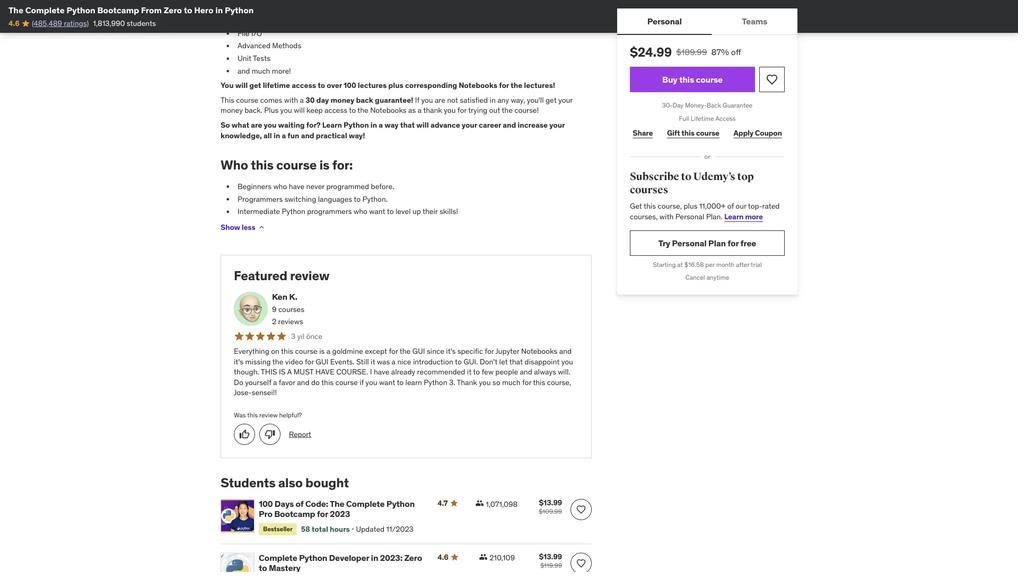 Task type: describe. For each thing, give the bounding box(es) containing it.
and inside inheritance polymorphism file i/o advanced methods unit tests and much more! you will get lifetime access to over 100 lectures plus corresponding notebooks for the lectures!
[[238, 66, 250, 76]]

1 horizontal spatial it's
[[446, 347, 456, 357]]

python up file
[[225, 5, 254, 15]]

to down programmed
[[354, 195, 361, 204]]

1 vertical spatial review
[[259, 412, 278, 420]]

complete inside 100 days of code: the complete python pro bootcamp for 2023
[[346, 499, 385, 510]]

course up back.
[[236, 96, 259, 105]]

to left few on the bottom left of page
[[473, 368, 480, 377]]

more!
[[272, 66, 291, 76]]

1 vertical spatial learn
[[725, 212, 744, 222]]

ken k. 9 courses 2 reviews
[[272, 292, 304, 327]]

days
[[275, 499, 294, 510]]

switching
[[285, 195, 316, 204]]

xsmall image inside show less button
[[258, 224, 266, 232]]

100 inside 100 days of code: the complete python pro bootcamp for 2023
[[259, 499, 273, 510]]

this right gift
[[682, 128, 695, 138]]

k.
[[289, 292, 297, 303]]

for inside 100 days of code: the complete python pro bootcamp for 2023
[[317, 509, 328, 520]]

in right the all
[[274, 131, 280, 140]]

1,813,990 students
[[93, 19, 156, 28]]

you inside so what are you waiting for? learn python in a way that will advance your career and increase your knowledge, all in a fun and practical way!
[[264, 121, 277, 130]]

except
[[365, 347, 387, 357]]

in inside complete python developer in 2023: zero to mastery
[[371, 553, 378, 564]]

lifetime
[[691, 114, 714, 122]]

30-
[[662, 101, 673, 109]]

you down few on the bottom left of page
[[479, 378, 491, 388]]

udemy's
[[694, 170, 735, 183]]

plus inside inheritance polymorphism file i/o advanced methods unit tests and much more! you will get lifetime access to over 100 lectures plus corresponding notebooks for the lectures!
[[388, 81, 404, 90]]

are for not
[[435, 96, 445, 105]]

for left free
[[728, 238, 739, 249]]

lectures!
[[524, 81, 555, 90]]

video
[[285, 357, 303, 367]]

0 horizontal spatial who
[[273, 182, 287, 192]]

2023
[[330, 509, 350, 520]]

$189.99
[[676, 46, 707, 57]]

the inside inheritance polymorphism file i/o advanced methods unit tests and much more! you will get lifetime access to over 100 lectures plus corresponding notebooks for the lectures!
[[511, 81, 523, 90]]

the up nice
[[400, 347, 411, 357]]

students also bought
[[221, 475, 349, 491]]

our
[[736, 202, 747, 211]]

100 inside inheritance polymorphism file i/o advanced methods unit tests and much more! you will get lifetime access to over 100 lectures plus corresponding notebooks for the lectures!
[[344, 81, 356, 90]]

back
[[356, 96, 373, 105]]

still
[[356, 357, 369, 367]]

this inside button
[[679, 74, 694, 85]]

money inside if you are not satisfied in any way, you'll get your money back. plus you will keep access to the notebooks as a thank you for trying out the course!
[[221, 106, 243, 115]]

was this review helpful?
[[234, 412, 302, 420]]

is
[[279, 368, 286, 377]]

bootcamp inside 100 days of code: the complete python pro bootcamp for 2023
[[274, 509, 315, 520]]

you up the will.
[[562, 357, 573, 367]]

the inside 100 days of code: the complete python pro bootcamp for 2023
[[330, 499, 344, 510]]

trial
[[751, 261, 762, 269]]

will inside if you are not satisfied in any way, you'll get your money back. plus you will keep access to the notebooks as a thank you for trying out the course!
[[294, 106, 305, 115]]

complete inside complete python developer in 2023: zero to mastery
[[259, 553, 297, 564]]

course, inside get this course, plus 11,000+ of our top-rated courses, with personal plan.
[[658, 202, 682, 211]]

0 horizontal spatial wishlist image
[[576, 505, 587, 516]]

less
[[242, 223, 255, 232]]

this
[[221, 96, 234, 105]]

jose-
[[234, 389, 252, 398]]

mark as unhelpful image
[[265, 430, 275, 440]]

are for you
[[251, 121, 262, 130]]

9
[[272, 305, 277, 315]]

0 vertical spatial wishlist image
[[766, 73, 779, 86]]

buy
[[662, 74, 678, 85]]

have inside "everything on this course is a goldmine except for the gui since it's specific for jupyter notebooks and it's missing the video for gui events. still it was a nice introduction to gui. don't let that disappoint you though. this is a must have course. i have already recommended it to few people and always will. do yourself a favor and do this course if you want to learn python 3. thank you so much for this course, jose-sensei!!"
[[374, 368, 390, 377]]

free
[[741, 238, 757, 249]]

course down 3 yıl önce
[[295, 347, 318, 357]]

back
[[707, 101, 721, 109]]

ratings)
[[64, 19, 89, 28]]

to down already
[[397, 378, 404, 388]]

notebooks inside "everything on this course is a goldmine except for the gui since it's specific for jupyter notebooks and it's missing the video for gui events. still it was a nice introduction to gui. don't let that disappoint you though. this is a must have course. i have already recommended it to few people and always will. do yourself a favor and do this course if you want to learn python 3. thank you so much for this course, jose-sensei!!"
[[521, 347, 558, 357]]

courses inside ken k. 9 courses 2 reviews
[[278, 305, 304, 315]]

code:
[[305, 499, 328, 510]]

0 vertical spatial gui
[[412, 347, 425, 357]]

in inside if you are not satisfied in any way, you'll get your money back. plus you will keep access to the notebooks as a thank you for trying out the course!
[[490, 96, 496, 105]]

and right career
[[503, 121, 516, 130]]

will for learn
[[417, 121, 429, 130]]

personal inside get this course, plus 11,000+ of our top-rated courses, with personal plan.
[[676, 212, 705, 222]]

11/2023
[[386, 525, 414, 535]]

starting at $16.58 per month after trial cancel anytime
[[653, 261, 762, 282]]

course.
[[336, 368, 368, 377]]

lectures
[[358, 81, 387, 90]]

you down not
[[444, 106, 456, 115]]

the down any
[[502, 106, 513, 115]]

this
[[261, 368, 277, 377]]

a left fun
[[282, 131, 286, 140]]

zero for 2023:
[[404, 553, 422, 564]]

trying
[[468, 106, 488, 115]]

you right plus
[[280, 106, 292, 115]]

already
[[391, 368, 415, 377]]

python inside so what are you waiting for? learn python in a way that will advance your career and increase your knowledge, all in a fun and practical way!
[[344, 121, 369, 130]]

for up must
[[305, 357, 314, 367]]

1 vertical spatial it
[[467, 368, 472, 377]]

for up was
[[389, 347, 398, 357]]

keep
[[307, 106, 323, 115]]

course down course.
[[335, 378, 358, 388]]

all
[[264, 131, 272, 140]]

and left always
[[520, 368, 532, 377]]

who
[[221, 158, 248, 173]]

students
[[127, 19, 156, 28]]

share button
[[630, 123, 656, 144]]

this up "beginners" in the left of the page
[[251, 158, 274, 173]]

0 vertical spatial the
[[8, 5, 23, 15]]

out
[[489, 106, 500, 115]]

learn
[[405, 378, 422, 388]]

at
[[677, 261, 683, 269]]

apply coupon
[[734, 128, 782, 138]]

a inside if you are not satisfied in any way, you'll get your money back. plus you will keep access to the notebooks as a thank you for trying out the course!
[[418, 106, 422, 115]]

don't
[[480, 357, 498, 367]]

you right if
[[366, 378, 377, 388]]

to left gui.
[[455, 357, 462, 367]]

0 vertical spatial money
[[331, 96, 355, 105]]

gift this course link
[[664, 123, 723, 144]]

updated 11/2023
[[356, 525, 414, 535]]

3 yıl önce
[[291, 332, 322, 342]]

$109.99
[[539, 508, 562, 516]]

career
[[479, 121, 501, 130]]

the down on
[[273, 357, 283, 367]]

önce
[[306, 332, 322, 342]]

and up the will.
[[559, 347, 572, 357]]

updated
[[356, 525, 385, 535]]

if
[[415, 96, 420, 105]]

58 total hours
[[301, 525, 350, 535]]

to inside if you are not satisfied in any way, you'll get your money back. plus you will keep access to the notebooks as a thank you for trying out the course!
[[349, 106, 356, 115]]

bestseller
[[263, 526, 293, 534]]

so what are you waiting for? learn python in a way that will advance your career and increase your knowledge, all in a fun and practical way!
[[221, 121, 565, 140]]

2 vertical spatial personal
[[672, 238, 707, 249]]

must
[[294, 368, 314, 377]]

teams
[[742, 16, 768, 26]]

show less button
[[221, 217, 266, 238]]

ken k. image
[[234, 292, 268, 326]]

complete python developer in 2023: zero to mastery
[[259, 553, 422, 573]]

course, inside "everything on this course is a goldmine except for the gui since it's specific for jupyter notebooks and it's missing the video for gui events. still it was a nice introduction to gui. don't let that disappoint you though. this is a must have course. i have already recommended it to few people and always will. do yourself a favor and do this course if you want to learn python 3. thank you so much for this course, jose-sensei!!"
[[547, 378, 571, 388]]

more
[[745, 212, 763, 222]]

$13.99 for 1,071,098
[[539, 499, 562, 508]]

much inside "everything on this course is a goldmine except for the gui since it's specific for jupyter notebooks and it's missing the video for gui events. still it was a nice introduction to gui. don't let that disappoint you though. this is a must have course. i have already recommended it to few people and always will. do yourself a favor and do this course if you want to learn python 3. thank you so much for this course, jose-sensei!!"
[[502, 378, 521, 388]]

a left way
[[379, 121, 383, 130]]

personal button
[[617, 8, 712, 34]]

that inside so what are you waiting for? learn python in a way that will advance your career and increase your knowledge, all in a fun and practical way!
[[400, 121, 415, 130]]

python inside complete python developer in 2023: zero to mastery
[[299, 553, 327, 564]]

will for unit
[[235, 81, 248, 90]]

back.
[[245, 106, 262, 115]]

0 horizontal spatial with
[[284, 96, 298, 105]]

to inside subscribe to udemy's top courses
[[681, 170, 692, 183]]

fun
[[288, 131, 299, 140]]

apply
[[734, 128, 754, 138]]

practical
[[316, 131, 347, 140]]

get inside inheritance polymorphism file i/o advanced methods unit tests and much more! you will get lifetime access to over 100 lectures plus corresponding notebooks for the lectures!
[[249, 81, 261, 90]]

or
[[705, 153, 710, 161]]

tab list containing personal
[[617, 8, 798, 35]]

of inside get this course, plus 11,000+ of our top-rated courses, with personal plan.
[[728, 202, 734, 211]]

xsmall image for 4.6
[[479, 554, 488, 562]]

subscribe to udemy's top courses
[[630, 170, 754, 197]]

everything
[[234, 347, 269, 357]]

100 days of code: the complete python pro bootcamp for 2023 link
[[259, 499, 425, 520]]

for down 'disappoint' in the right bottom of the page
[[522, 378, 532, 388]]

a up events. at the bottom left of the page
[[327, 347, 331, 357]]

access
[[716, 114, 736, 122]]

in left way
[[371, 121, 377, 130]]

python inside "everything on this course is a goldmine except for the gui since it's specific for jupyter notebooks and it's missing the video for gui events. still it was a nice introduction to gui. don't let that disappoint you though. this is a must have course. i have already recommended it to few people and always will. do yourself a favor and do this course if you want to learn python 3. thank you so much for this course, jose-sensei!!"
[[424, 378, 447, 388]]

this down the have
[[321, 378, 334, 388]]

30-day money-back guarantee full lifetime access
[[662, 101, 753, 122]]

to inside complete python developer in 2023: zero to mastery
[[259, 563, 267, 573]]

way
[[385, 121, 399, 130]]

much inside inheritance polymorphism file i/o advanced methods unit tests and much more! you will get lifetime access to over 100 lectures plus corresponding notebooks for the lectures!
[[252, 66, 270, 76]]

a left favor
[[273, 378, 277, 388]]

this right was
[[247, 412, 258, 420]]

their
[[423, 207, 438, 217]]

in right hero
[[215, 5, 223, 15]]

skills!
[[440, 207, 458, 217]]

and down for?
[[301, 131, 314, 140]]

python up ratings)
[[67, 5, 95, 15]]

inheritance
[[238, 4, 275, 13]]

you right if at left top
[[421, 96, 433, 105]]

$24.99 $189.99 87% off
[[630, 44, 741, 60]]

methods
[[272, 41, 301, 51]]

increase
[[518, 121, 548, 130]]

your down trying on the top of the page
[[462, 121, 477, 130]]

tests
[[253, 54, 270, 63]]

to inside inheritance polymorphism file i/o advanced methods unit tests and much more! you will get lifetime access to over 100 lectures plus corresponding notebooks for the lectures!
[[318, 81, 325, 90]]



Task type: locate. For each thing, give the bounding box(es) containing it.
with right courses,
[[660, 212, 674, 222]]

1 vertical spatial that
[[510, 357, 523, 367]]

are inside if you are not satisfied in any way, you'll get your money back. plus you will keep access to the notebooks as a thank you for trying out the course!
[[435, 96, 445, 105]]

$13.99 left wishlist image
[[539, 553, 562, 562]]

plus inside get this course, plus 11,000+ of our top-rated courses, with personal plan.
[[684, 202, 698, 211]]

gui left since
[[412, 347, 425, 357]]

1 vertical spatial who
[[354, 207, 368, 217]]

1 vertical spatial notebooks
[[370, 106, 407, 115]]

1 horizontal spatial have
[[374, 368, 390, 377]]

it down gui.
[[467, 368, 472, 377]]

1 horizontal spatial are
[[435, 96, 445, 105]]

is down önce
[[319, 347, 325, 357]]

$13.99 right 1,071,098
[[539, 499, 562, 508]]

access inside if you are not satisfied in any way, you'll get your money back. plus you will keep access to the notebooks as a thank you for trying out the course!
[[325, 106, 348, 115]]

it
[[371, 357, 375, 367], [467, 368, 472, 377]]

everything on this course is a goldmine except for the gui since it's specific for jupyter notebooks and it's missing the video for gui events. still it was a nice introduction to gui. don't let that disappoint you though. this is a must have course. i have already recommended it to few people and always will. do yourself a favor and do this course if you want to learn python 3. thank you so much for this course, jose-sensei!!
[[234, 347, 573, 398]]

1 horizontal spatial money
[[331, 96, 355, 105]]

comes
[[260, 96, 282, 105]]

1,813,990
[[93, 19, 125, 28]]

1 horizontal spatial plus
[[684, 202, 698, 211]]

python up 11/2023
[[387, 499, 415, 510]]

your right increase
[[550, 121, 565, 130]]

1 vertical spatial the
[[330, 499, 344, 510]]

have
[[289, 182, 305, 192], [374, 368, 390, 377]]

for inside if you are not satisfied in any way, you'll get your money back. plus you will keep access to the notebooks as a thank you for trying out the course!
[[458, 106, 467, 115]]

0 horizontal spatial money
[[221, 106, 243, 115]]

access down 'day'
[[325, 106, 348, 115]]

0 horizontal spatial zero
[[164, 5, 182, 15]]

get this course, plus 11,000+ of our top-rated courses, with personal plan.
[[630, 202, 780, 222]]

course!
[[515, 106, 539, 115]]

1 horizontal spatial notebooks
[[459, 81, 498, 90]]

introduction
[[413, 357, 453, 367]]

you up the all
[[264, 121, 277, 130]]

and down unit
[[238, 66, 250, 76]]

xsmall image right less
[[258, 224, 266, 232]]

0 horizontal spatial notebooks
[[370, 106, 407, 115]]

also
[[278, 475, 303, 491]]

never
[[306, 182, 325, 192]]

11,000+
[[700, 202, 726, 211]]

reviews
[[278, 318, 303, 327]]

always
[[534, 368, 556, 377]]

course down the lifetime
[[696, 128, 720, 138]]

in left any
[[490, 96, 496, 105]]

much down the tests
[[252, 66, 270, 76]]

course up never at the left top
[[276, 158, 317, 173]]

0 horizontal spatial the
[[8, 5, 23, 15]]

your right you'll
[[559, 96, 573, 105]]

2 vertical spatial will
[[417, 121, 429, 130]]

who this course is for:
[[221, 158, 353, 173]]

1 horizontal spatial 4.6
[[438, 553, 449, 563]]

featured review
[[234, 268, 330, 284]]

0 vertical spatial is
[[320, 158, 330, 173]]

get
[[630, 202, 642, 211]]

1 horizontal spatial learn
[[725, 212, 744, 222]]

1 horizontal spatial courses
[[630, 184, 668, 197]]

gui up the have
[[316, 357, 329, 367]]

$13.99 for 210,109
[[539, 553, 562, 562]]

0 vertical spatial courses
[[630, 184, 668, 197]]

0 vertical spatial 4.6
[[8, 19, 19, 28]]

1 vertical spatial zero
[[404, 553, 422, 564]]

and down must
[[297, 378, 310, 388]]

0 vertical spatial course,
[[658, 202, 682, 211]]

coupon
[[755, 128, 782, 138]]

you
[[421, 96, 433, 105], [280, 106, 292, 115], [444, 106, 456, 115], [264, 121, 277, 130], [562, 357, 573, 367], [366, 378, 377, 388], [479, 378, 491, 388]]

complete up updated
[[346, 499, 385, 510]]

30
[[306, 96, 315, 105]]

mark as helpful image
[[239, 430, 250, 440]]

that down as
[[400, 121, 415, 130]]

zero for from
[[164, 5, 182, 15]]

0 horizontal spatial it's
[[234, 357, 243, 367]]

1 $13.99 from the top
[[539, 499, 562, 508]]

complete
[[25, 5, 65, 15], [346, 499, 385, 510], [259, 553, 297, 564]]

apply coupon button
[[731, 123, 785, 144]]

complete up (485,489
[[25, 5, 65, 15]]

0 horizontal spatial learn
[[322, 121, 342, 130]]

languages
[[318, 195, 352, 204]]

0 vertical spatial $13.99
[[539, 499, 562, 508]]

this up courses,
[[644, 202, 656, 211]]

1 horizontal spatial it
[[467, 368, 472, 377]]

$13.99
[[539, 499, 562, 508], [539, 553, 562, 562]]

zero
[[164, 5, 182, 15], [404, 553, 422, 564]]

personal up $24.99
[[647, 16, 682, 26]]

course, down subscribe to udemy's top courses
[[658, 202, 682, 211]]

1 vertical spatial access
[[325, 106, 348, 115]]

wishlist image
[[576, 559, 587, 570]]

plus
[[264, 106, 279, 115]]

if you are not satisfied in any way, you'll get your money back. plus you will keep access to the notebooks as a thank you for trying out the course!
[[221, 96, 573, 115]]

0 vertical spatial review
[[290, 268, 330, 284]]

access
[[292, 81, 316, 90], [325, 106, 348, 115]]

your inside if you are not satisfied in any way, you'll get your money back. plus you will keep access to the notebooks as a thank you for trying out the course!
[[559, 96, 573, 105]]

any
[[498, 96, 509, 105]]

$13.99 $109.99
[[539, 499, 562, 516]]

total
[[312, 525, 328, 535]]

will left keep on the left top
[[294, 106, 305, 115]]

have up switching
[[289, 182, 305, 192]]

students
[[221, 475, 276, 491]]

notebooks inside inheritance polymorphism file i/o advanced methods unit tests and much more! you will get lifetime access to over 100 lectures plus corresponding notebooks for the lectures!
[[459, 81, 498, 90]]

want down python.
[[369, 207, 385, 217]]

bootcamp up 1,813,990 students
[[97, 5, 139, 15]]

1 horizontal spatial gui
[[412, 347, 425, 357]]

(485,489 ratings)
[[32, 19, 89, 28]]

1 horizontal spatial course,
[[658, 202, 682, 211]]

1 horizontal spatial 100
[[344, 81, 356, 90]]

$119.99
[[540, 562, 562, 570]]

0 horizontal spatial bootcamp
[[97, 5, 139, 15]]

get inside if you are not satisfied in any way, you'll get your money back. plus you will keep access to the notebooks as a thank you for trying out the course!
[[546, 96, 557, 105]]

personal inside button
[[647, 16, 682, 26]]

for up 'don't'
[[485, 347, 494, 357]]

to left mastery
[[259, 563, 267, 573]]

0 vertical spatial with
[[284, 96, 298, 105]]

it's up though.
[[234, 357, 243, 367]]

1 vertical spatial course,
[[547, 378, 571, 388]]

tab list
[[617, 8, 798, 35]]

1 vertical spatial of
[[296, 499, 304, 510]]

who down who this course is for:
[[273, 182, 287, 192]]

zero right from
[[164, 5, 182, 15]]

is inside "everything on this course is a goldmine except for the gui since it's specific for jupyter notebooks and it's missing the video for gui events. still it was a nice introduction to gui. don't let that disappoint you though. this is a must have course. i have already recommended it to few people and always will. do yourself a favor and do this course if you want to learn python 3. thank you so much for this course, jose-sensei!!"
[[319, 347, 325, 357]]

1 is from the top
[[320, 158, 330, 173]]

it's right since
[[446, 347, 456, 357]]

0 vertical spatial who
[[273, 182, 287, 192]]

this down always
[[533, 378, 545, 388]]

1 vertical spatial wishlist image
[[576, 505, 587, 516]]

notebooks
[[459, 81, 498, 90], [370, 106, 407, 115], [521, 347, 558, 357]]

in left 2023:
[[371, 553, 378, 564]]

have
[[315, 368, 335, 377]]

this right on
[[281, 347, 293, 357]]

complete down bestseller
[[259, 553, 297, 564]]

inheritance polymorphism file i/o advanced methods unit tests and much more! you will get lifetime access to over 100 lectures plus corresponding notebooks for the lectures!
[[221, 4, 555, 90]]

wishlist image
[[766, 73, 779, 86], [576, 505, 587, 516]]

0 vertical spatial complete
[[25, 5, 65, 15]]

$24.99
[[630, 44, 672, 60]]

1 vertical spatial it's
[[234, 357, 243, 367]]

1 vertical spatial courses
[[278, 305, 304, 315]]

yıl
[[297, 332, 304, 342]]

2 horizontal spatial notebooks
[[521, 347, 558, 357]]

money-
[[685, 101, 707, 109]]

0 vertical spatial it's
[[446, 347, 456, 357]]

2 is from the top
[[319, 347, 325, 357]]

python down recommended
[[424, 378, 447, 388]]

a left 30
[[300, 96, 304, 105]]

personal left plan.
[[676, 212, 705, 222]]

1 vertical spatial are
[[251, 121, 262, 130]]

python inside 100 days of code: the complete python pro bootcamp for 2023
[[387, 499, 415, 510]]

$13.99 inside "$13.99 $109.99"
[[539, 499, 562, 508]]

it right still
[[371, 357, 375, 367]]

0 vertical spatial want
[[369, 207, 385, 217]]

on
[[271, 347, 280, 357]]

1 vertical spatial personal
[[676, 212, 705, 222]]

since
[[427, 347, 444, 357]]

xsmall image left 1,071,098
[[475, 500, 484, 508]]

to left over
[[318, 81, 325, 90]]

guarantee!
[[375, 96, 413, 105]]

1 horizontal spatial much
[[502, 378, 521, 388]]

will right you
[[235, 81, 248, 90]]

learn inside so what are you waiting for? learn python in a way that will advance your career and increase your knowledge, all in a fun and practical way!
[[322, 121, 342, 130]]

0 horizontal spatial of
[[296, 499, 304, 510]]

get left lifetime
[[249, 81, 261, 90]]

a
[[287, 368, 292, 377]]

notebooks up satisfied
[[459, 81, 498, 90]]

will inside inheritance polymorphism file i/o advanced methods unit tests and much more! you will get lifetime access to over 100 lectures plus corresponding notebooks for the lectures!
[[235, 81, 248, 90]]

(485,489
[[32, 19, 62, 28]]

0 horizontal spatial are
[[251, 121, 262, 130]]

get right you'll
[[546, 96, 557, 105]]

0 horizontal spatial review
[[259, 412, 278, 420]]

0 horizontal spatial 4.6
[[8, 19, 19, 28]]

2 vertical spatial complete
[[259, 553, 297, 564]]

have inside beginners who have never programmed before. programmers switching languages to python. intermediate python programmers who want to level up their skills!
[[289, 182, 305, 192]]

to left hero
[[184, 5, 192, 15]]

3.
[[449, 378, 455, 388]]

a right was
[[392, 357, 396, 367]]

with inside get this course, plus 11,000+ of our top-rated courses, with personal plan.
[[660, 212, 674, 222]]

0 vertical spatial will
[[235, 81, 248, 90]]

zero inside complete python developer in 2023: zero to mastery
[[404, 553, 422, 564]]

as
[[408, 106, 416, 115]]

2 $13.99 from the top
[[539, 553, 562, 562]]

notebooks down guarantee!
[[370, 106, 407, 115]]

1 vertical spatial bootcamp
[[274, 509, 315, 520]]

that inside "everything on this course is a goldmine except for the gui since it's specific for jupyter notebooks and it's missing the video for gui events. still it was a nice introduction to gui. don't let that disappoint you though. this is a must have course. i have already recommended it to few people and always will. do yourself a favor and do this course if you want to learn python 3. thank you so much for this course, jose-sensei!!"
[[510, 357, 523, 367]]

course up back
[[696, 74, 723, 85]]

xsmall image for 4.7
[[475, 500, 484, 508]]

1 horizontal spatial wishlist image
[[766, 73, 779, 86]]

0 horizontal spatial get
[[249, 81, 261, 90]]

notebooks inside if you are not satisfied in any way, you'll get your money back. plus you will keep access to the notebooks as a thank you for trying out the course!
[[370, 106, 407, 115]]

0 vertical spatial that
[[400, 121, 415, 130]]

learn down our
[[725, 212, 744, 222]]

want inside "everything on this course is a goldmine except for the gui since it's specific for jupyter notebooks and it's missing the video for gui events. still it was a nice introduction to gui. don't let that disappoint you though. this is a must have course. i have already recommended it to few people and always will. do yourself a favor and do this course if you want to learn python 3. thank you so much for this course, jose-sensei!!"
[[379, 378, 395, 388]]

0 horizontal spatial it
[[371, 357, 375, 367]]

i
[[370, 368, 372, 377]]

the down back
[[358, 106, 369, 115]]

1 horizontal spatial the
[[330, 499, 344, 510]]

for inside inheritance polymorphism file i/o advanced methods unit tests and much more! you will get lifetime access to over 100 lectures plus corresponding notebooks for the lectures!
[[499, 81, 509, 90]]

1 vertical spatial 100
[[259, 499, 273, 510]]

report button
[[289, 430, 311, 440]]

mastery
[[269, 563, 301, 573]]

1 vertical spatial money
[[221, 106, 243, 115]]

beginners
[[238, 182, 272, 192]]

want inside beginners who have never programmed before. programmers switching languages to python. intermediate python programmers who want to level up their skills!
[[369, 207, 385, 217]]

with left 30
[[284, 96, 298, 105]]

it's
[[446, 347, 456, 357], [234, 357, 243, 367]]

courses up reviews
[[278, 305, 304, 315]]

1 horizontal spatial review
[[290, 268, 330, 284]]

1 vertical spatial 4.6
[[438, 553, 449, 563]]

1 vertical spatial plus
[[684, 202, 698, 211]]

2 horizontal spatial complete
[[346, 499, 385, 510]]

0 horizontal spatial complete
[[25, 5, 65, 15]]

1 vertical spatial complete
[[346, 499, 385, 510]]

let
[[499, 357, 508, 367]]

plan.
[[706, 212, 723, 222]]

day
[[316, 96, 329, 105]]

are inside so what are you waiting for? learn python in a way that will advance your career and increase your knowledge, all in a fun and practical way!
[[251, 121, 262, 130]]

to left level
[[387, 207, 394, 217]]

xsmall image left 210,109
[[479, 554, 488, 562]]

0 horizontal spatial gui
[[316, 357, 329, 367]]

1 horizontal spatial get
[[546, 96, 557, 105]]

hero
[[194, 5, 214, 15]]

level
[[396, 207, 411, 217]]

of inside 100 days of code: the complete python pro bootcamp for 2023
[[296, 499, 304, 510]]

plus left "11,000+" at the top of page
[[684, 202, 698, 211]]

few
[[482, 368, 494, 377]]

after
[[736, 261, 750, 269]]

1 vertical spatial will
[[294, 106, 305, 115]]

0 vertical spatial learn
[[322, 121, 342, 130]]

who down python.
[[354, 207, 368, 217]]

python down total
[[299, 553, 327, 564]]

0 horizontal spatial access
[[292, 81, 316, 90]]

programmers
[[307, 207, 352, 217]]

share
[[633, 128, 653, 138]]

satisfied
[[460, 96, 488, 105]]

want down already
[[379, 378, 395, 388]]

day
[[673, 101, 684, 109]]

4.6
[[8, 19, 19, 28], [438, 553, 449, 563]]

access inside inheritance polymorphism file i/o advanced methods unit tests and much more! you will get lifetime access to over 100 lectures plus corresponding notebooks for the lectures!
[[292, 81, 316, 90]]

1 horizontal spatial that
[[510, 357, 523, 367]]

2 vertical spatial notebooks
[[521, 347, 558, 357]]

that right let
[[510, 357, 523, 367]]

2 horizontal spatial will
[[417, 121, 429, 130]]

per
[[706, 261, 715, 269]]

python down switching
[[282, 207, 305, 217]]

will.
[[558, 368, 571, 377]]

2 vertical spatial xsmall image
[[479, 554, 488, 562]]

starting
[[653, 261, 676, 269]]

try personal plan for free
[[659, 238, 757, 249]]

will
[[235, 81, 248, 90], [294, 106, 305, 115], [417, 121, 429, 130]]

0 vertical spatial it
[[371, 357, 375, 367]]

featured
[[234, 268, 287, 284]]

this inside get this course, plus 11,000+ of our top-rated courses, with personal plan.
[[644, 202, 656, 211]]

i/o
[[251, 29, 262, 38]]

1 vertical spatial have
[[374, 368, 390, 377]]

0 vertical spatial of
[[728, 202, 734, 211]]

with
[[284, 96, 298, 105], [660, 212, 674, 222]]

top
[[737, 170, 754, 183]]

for up any
[[499, 81, 509, 90]]

way,
[[511, 96, 525, 105]]

before.
[[371, 182, 394, 192]]

xsmall image
[[258, 224, 266, 232], [475, 500, 484, 508], [479, 554, 488, 562]]

0 vertical spatial zero
[[164, 5, 182, 15]]

get
[[249, 81, 261, 90], [546, 96, 557, 105]]

money down over
[[331, 96, 355, 105]]

0 vertical spatial are
[[435, 96, 445, 105]]

this right the buy
[[679, 74, 694, 85]]

0 horizontal spatial much
[[252, 66, 270, 76]]

4.6 right 2023:
[[438, 553, 449, 563]]

have down was
[[374, 368, 390, 377]]

to up way!
[[349, 106, 356, 115]]

notebooks up 'disappoint' in the right bottom of the page
[[521, 347, 558, 357]]

1 vertical spatial $13.99
[[539, 553, 562, 562]]

210,109
[[490, 554, 515, 564]]

will down thank
[[417, 121, 429, 130]]

sensei!!
[[252, 389, 277, 398]]

jupyter
[[496, 347, 519, 357]]

0 vertical spatial get
[[249, 81, 261, 90]]

course inside button
[[696, 74, 723, 85]]

0 horizontal spatial will
[[235, 81, 248, 90]]

1 horizontal spatial will
[[294, 106, 305, 115]]

is left for:
[[320, 158, 330, 173]]

personal up $16.58
[[672, 238, 707, 249]]

full
[[679, 114, 689, 122]]

1 horizontal spatial zero
[[404, 553, 422, 564]]

0 horizontal spatial that
[[400, 121, 415, 130]]

a right as
[[418, 106, 422, 115]]

a
[[300, 96, 304, 105], [418, 106, 422, 115], [379, 121, 383, 130], [282, 131, 286, 140], [327, 347, 331, 357], [392, 357, 396, 367], [273, 378, 277, 388]]

0 vertical spatial have
[[289, 182, 305, 192]]

0 vertical spatial notebooks
[[459, 81, 498, 90]]

show
[[221, 223, 240, 232]]

review up k. at the bottom of page
[[290, 268, 330, 284]]

python inside beginners who have never programmed before. programmers switching languages to python. intermediate python programmers who want to level up their skills!
[[282, 207, 305, 217]]

learn up practical
[[322, 121, 342, 130]]

so
[[493, 378, 500, 388]]

courses inside subscribe to udemy's top courses
[[630, 184, 668, 197]]

0 vertical spatial bootcamp
[[97, 5, 139, 15]]

polymorphism
[[238, 16, 285, 26]]

1 horizontal spatial access
[[325, 106, 348, 115]]

try personal plan for free link
[[630, 231, 785, 256]]

missing
[[245, 357, 271, 367]]

will inside so what are you waiting for? learn python in a way that will advance your career and increase your knowledge, all in a fun and practical way!
[[417, 121, 429, 130]]



Task type: vqa. For each thing, say whether or not it's contained in the screenshot.
so
yes



